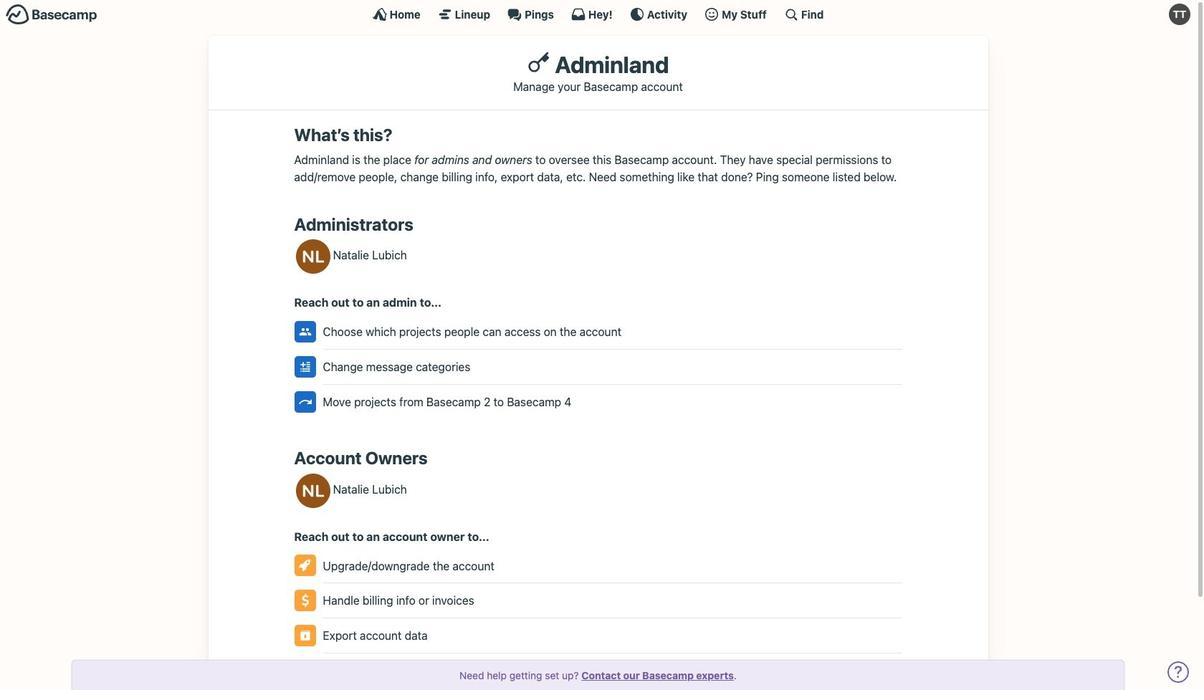 Task type: locate. For each thing, give the bounding box(es) containing it.
terry turtle image
[[1170, 4, 1191, 25]]

natalie lubich image
[[296, 240, 330, 274]]

keyboard shortcut: ⌘ + / image
[[784, 7, 799, 22]]

main element
[[0, 0, 1197, 28]]



Task type: describe. For each thing, give the bounding box(es) containing it.
switch accounts image
[[6, 4, 98, 26]]

natalie lubich image
[[296, 474, 330, 508]]



Task type: vqa. For each thing, say whether or not it's contained in the screenshot.
TODAY 11:46AM to the top
no



